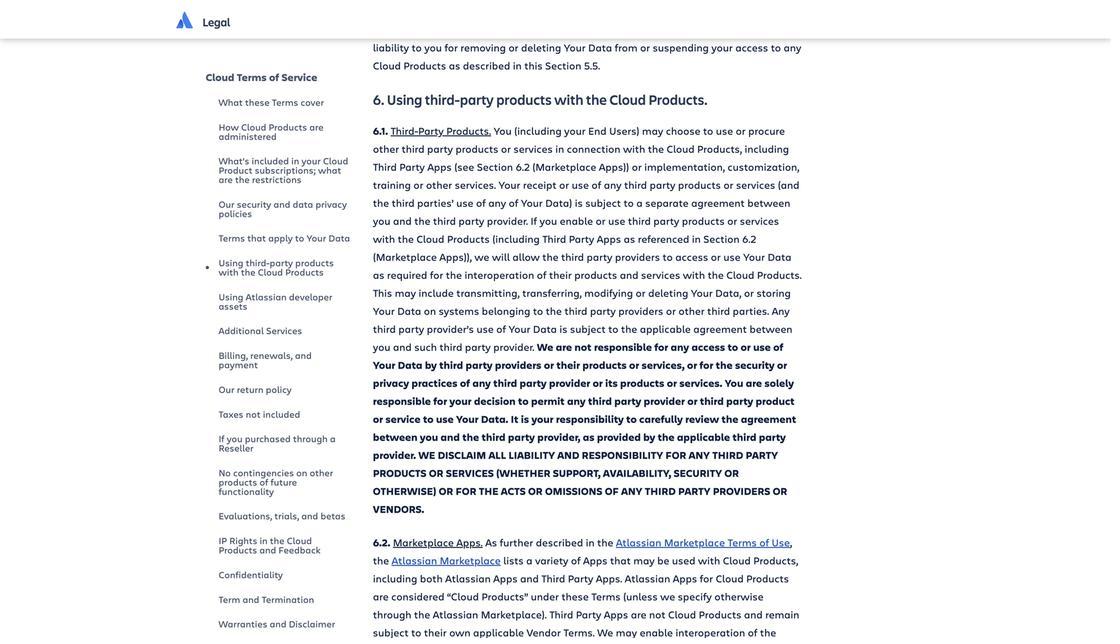 Task type: vqa. For each thing, say whether or not it's contained in the screenshot.
"for"
yes



Task type: locate. For each thing, give the bounding box(es) containing it.
0 vertical spatial subject
[[586, 196, 621, 210]]

may
[[642, 124, 664, 138], [395, 286, 416, 300], [634, 554, 655, 567], [616, 626, 637, 638]]

on inside no contingencies on other products of future functionality
[[296, 466, 307, 479]]

2 horizontal spatial a
[[637, 196, 643, 210]]

1 our from the top
[[219, 198, 235, 210]]

not inside lists a variety of apps that may be used with cloud products, including both atlassian apps and third party apps. atlassian apps for cloud products are considered "cloud products" under these terms (unless we specify otherwise through the atlassian marketplace). third party apps are not cloud products and remain subject to their own applicable vendor terms. we may enable interoperation of
[[649, 608, 666, 621]]

party down product
[[759, 430, 786, 444]]

is inside we are not responsible for any access to or use of your data by third party providers or their products or services, or for the security or privacy practices of any third party provider or its products or services. you are solely responsible for your decision to permit any third party provider or third party product or service to use your data. it is your responsibility to carefully review the agreement between you and the third party provider, as provided by the applicable third party provider. we disclaim all liability and responsibility for any third party products or services (whether support, availability, security or otherwise) or for the acts or omissions of any third party providers or vendors.
[[521, 412, 529, 426]]

your left end
[[565, 124, 586, 138]]

party down provider's
[[465, 340, 491, 354]]

privacy inside we are not responsible for any access to or use of your data by third party providers or their products or services, or for the security or privacy practices of any third party provider or its products or services. you are solely responsible for your decision to permit any third party provider or third party product or service to use your data. it is your responsibility to carefully review the agreement between you and the third party provider, as provided by the applicable third party provider. we disclaim all liability and responsibility for any third party products or services (whether support, availability, security or otherwise) or for the acts or omissions of any third party providers or vendors.
[[373, 376, 409, 390]]

with
[[555, 90, 584, 109], [623, 142, 646, 156], [373, 232, 395, 246], [219, 266, 239, 278], [683, 268, 705, 282], [698, 554, 721, 567]]

other down 6.1.
[[373, 142, 399, 156]]

or up providers
[[725, 466, 739, 480]]

through down the 'taxes not included' link
[[293, 432, 328, 445]]

using for using atlassian developer assets
[[219, 290, 243, 303]]

1 horizontal spatial privacy
[[373, 376, 409, 390]]

apps down used in the bottom right of the page
[[673, 572, 697, 585]]

1 horizontal spatial is
[[560, 322, 568, 336]]

0 horizontal spatial third
[[645, 484, 676, 498]]

omissions
[[545, 484, 603, 498]]

data
[[329, 232, 350, 244], [768, 250, 792, 264], [398, 304, 421, 318], [533, 322, 557, 336], [398, 358, 423, 372]]

you left solely
[[725, 376, 744, 390]]

remain
[[766, 608, 800, 621]]

0 horizontal spatial products.
[[447, 124, 491, 138]]

0 vertical spatial section
[[477, 160, 513, 174]]

marketplace
[[393, 536, 454, 549], [664, 536, 725, 549], [440, 554, 501, 567]]

0 vertical spatial access
[[676, 250, 709, 264]]

0 vertical spatial included
[[252, 155, 289, 167]]

1 vertical spatial on
[[296, 466, 307, 479]]

third up training in the top of the page
[[373, 160, 397, 174]]

we inside you (including your end users) may choose to use or procure other third party products or services in connection with the cloud products, including third party apps (see section 6.2 (marketplace apps)) or implementation, customization, training or other services. your receipt or use of any third party products or services (and the third parties' use of any of your data) is subject to a separate agreement between you and the third party provider. if you enable or use third party products or services with the cloud products (including third party apps as referenced in section 6.2 (marketplace apps)), we will allow the third party providers to access or use your data as required for the interoperation of their products and services with the cloud products. this may include transmitting, transferring, modifying or deleting your data, or storing your data on systems belonging to the third party providers or other third parties. any third party provider's use of your data is subject to the applicable agreement between you and such third party provider.
[[475, 250, 490, 264]]

products up 'developer'
[[285, 266, 324, 278]]

our inside our security and data privacy policies
[[219, 198, 235, 210]]

apps. inside lists a variety of apps that may be used with cloud products, including both atlassian apps and third party apps. atlassian apps for cloud products are considered "cloud products" under these terms (unless we specify otherwise through the atlassian marketplace). third party apps are not cloud products and remain subject to their own applicable vendor terms. we may enable interoperation of
[[596, 572, 623, 585]]

services. for parties'
[[455, 178, 496, 192]]

0 vertical spatial security
[[237, 198, 271, 210]]

enable down data) on the top of the page
[[560, 214, 593, 228]]

1 horizontal spatial any
[[689, 448, 710, 462]]

data)
[[546, 196, 572, 210]]

1 horizontal spatial 6.2
[[743, 232, 757, 246]]

1 horizontal spatial apps.
[[596, 572, 623, 585]]

products, up the "implementation,"
[[697, 142, 742, 156]]

if inside you (including your end users) may choose to use or procure other third party products or services in connection with the cloud products, including third party apps (see section 6.2 (marketplace apps)) or implementation, customization, training or other services. your receipt or use of any third party products or services (and the third parties' use of any of your data) is subject to a separate agreement between you and the third party provider. if you enable or use third party products or services with the cloud products (including third party apps as referenced in section 6.2 (marketplace apps)), we will allow the third party providers to access or use your data as required for the interoperation of their products and services with the cloud products. this may include transmitting, transferring, modifying or deleting your data, or storing your data on systems belonging to the third party providers or other third parties. any third party provider's use of your data is subject to the applicable agreement between you and such third party provider.
[[531, 214, 537, 228]]

0 horizontal spatial party
[[678, 484, 711, 498]]

apps
[[428, 160, 452, 174], [597, 232, 621, 246], [583, 554, 608, 567], [494, 572, 518, 585], [673, 572, 697, 585], [604, 608, 629, 621]]

1 vertical spatial that
[[610, 554, 631, 567]]

including inside lists a variety of apps that may be used with cloud products, including both atlassian apps and third party apps. atlassian apps for cloud products are considered "cloud products" under these terms (unless we specify otherwise through the atlassian marketplace). third party apps are not cloud products and remain subject to their own applicable vendor terms. we may enable interoperation of
[[373, 572, 418, 585]]

lists a variety of apps that may be used with cloud products, including both atlassian apps and third party apps. atlassian apps for cloud products are considered "cloud products" under these terms (unless we specify otherwise through the atlassian marketplace). third party apps are not cloud products and remain subject to their own applicable vendor terms. we may enable interoperation of
[[373, 554, 800, 638]]

for inside lists a variety of apps that may be used with cloud products, including both atlassian apps and third party apps. atlassian apps for cloud products are considered "cloud products" under these terms (unless we specify otherwise through the atlassian marketplace). third party apps are not cloud products and remain subject to their own applicable vendor terms. we may enable interoperation of
[[700, 572, 713, 585]]

provider's
[[427, 322, 474, 336]]

1 vertical spatial products,
[[754, 554, 799, 567]]

party up the 6.1. third-party products. on the top left of the page
[[460, 90, 494, 109]]

the right the allow
[[543, 250, 559, 264]]

terms.
[[564, 626, 595, 638]]

1 vertical spatial privacy
[[373, 376, 409, 390]]

how cloud products are administered link
[[219, 115, 353, 149]]

2 vertical spatial using
[[219, 290, 243, 303]]

0 vertical spatial (marketplace
[[533, 160, 597, 174]]

"cloud
[[447, 590, 479, 603]]

it
[[511, 412, 519, 426]]

1 horizontal spatial services.
[[680, 376, 723, 390]]

1 vertical spatial interoperation
[[676, 626, 746, 638]]

2 vertical spatial their
[[424, 626, 447, 638]]

of left future
[[260, 476, 268, 488]]

6.2
[[516, 160, 530, 174], [743, 232, 757, 246]]

2 vertical spatial between
[[373, 430, 418, 444]]

1 vertical spatial a
[[330, 432, 336, 445]]

,
[[790, 536, 793, 549]]

providers inside we are not responsible for any access to or use of your data by third party providers or their products or services, or for the security or privacy practices of any third party provider or its products or services. you are solely responsible for your decision to permit any third party provider or third party product or service to use your data. it is your responsibility to carefully review the agreement between you and the third party provider, as provided by the applicable third party provider. we disclaim all liability and responsibility for any third party products or services (whether support, availability, security or otherwise) or for the acts or omissions of any third party providers or vendors.
[[495, 358, 542, 372]]

what's
[[219, 155, 249, 167]]

not inside we are not responsible for any access to or use of your data by third party providers or their products or services, or for the security or privacy practices of any third party provider or its products or services. you are solely responsible for your decision to permit any third party provider or third party product or service to use your data. it is your responsibility to carefully review the agreement between you and the third party provider, as provided by the applicable third party provider. we disclaim all liability and responsibility for any third party products or services (whether support, availability, security or otherwise) or for the acts or omissions of any third party providers or vendors.
[[575, 340, 592, 354]]

and down otherwise
[[744, 608, 763, 621]]

products. up storing
[[757, 268, 802, 282]]

if you purchased through a reseller link
[[219, 427, 353, 461]]

privacy
[[316, 198, 347, 210], [373, 376, 409, 390]]

privacy right data
[[316, 198, 347, 210]]

0 horizontal spatial on
[[296, 466, 307, 479]]

training
[[373, 178, 411, 192]]

1 horizontal spatial through
[[373, 608, 412, 621]]

not down modifying
[[575, 340, 592, 354]]

third
[[402, 142, 425, 156], [624, 178, 647, 192], [392, 196, 415, 210], [433, 214, 456, 228], [628, 214, 651, 228], [561, 250, 584, 264], [565, 304, 588, 318], [708, 304, 730, 318], [373, 322, 396, 336], [440, 340, 463, 354], [439, 358, 463, 372], [494, 376, 517, 390], [588, 394, 612, 408], [700, 394, 724, 408], [482, 430, 506, 444], [733, 430, 757, 444]]

you inside we are not responsible for any access to or use of your data by third party providers or their products or services, or for the security or privacy practices of any third party provider or its products or services. you are solely responsible for your decision to permit any third party provider or third party product or service to use your data. it is your responsibility to carefully review the agreement between you and the third party provider, as provided by the applicable third party provider. we disclaim all liability and responsibility for any third party products or services (whether support, availability, security or otherwise) or for the acts or omissions of any third party providers or vendors.
[[725, 376, 744, 390]]

of right practices
[[460, 376, 470, 390]]

will
[[492, 250, 510, 264]]

0 horizontal spatial through
[[293, 432, 328, 445]]

interoperation down will
[[465, 268, 534, 282]]

party down data) on the top of the page
[[569, 232, 595, 246]]

0 vertical spatial as
[[624, 232, 636, 246]]

0 vertical spatial (including
[[515, 124, 562, 138]]

a down the 'taxes not included' link
[[330, 432, 336, 445]]

0 vertical spatial third
[[713, 448, 744, 462]]

third-
[[425, 90, 460, 109], [246, 256, 270, 269]]

and inside we are not responsible for any access to or use of your data by third party providers or their products or services, or for the security or privacy practices of any third party provider or its products or services. you are solely responsible for your decision to permit any third party provider or third party product or service to use your data. it is your responsibility to carefully review the agreement between you and the third party provider, as provided by the applicable third party provider. we disclaim all liability and responsibility for any third party products or services (whether support, availability, security or otherwise) or for the acts or omissions of any third party providers or vendors.
[[441, 430, 460, 444]]

the right review at the bottom right of page
[[722, 412, 739, 426]]

0 horizontal spatial enable
[[560, 214, 593, 228]]

1 vertical spatial agreement
[[694, 322, 747, 336]]

the
[[479, 484, 499, 498]]

the
[[586, 90, 607, 109], [648, 142, 664, 156], [235, 173, 250, 186], [373, 196, 389, 210], [414, 214, 431, 228], [398, 232, 414, 246], [543, 250, 559, 264], [241, 266, 256, 278], [446, 268, 462, 282], [708, 268, 724, 282], [546, 304, 562, 318], [621, 322, 638, 336], [716, 358, 733, 372], [722, 412, 739, 426], [463, 430, 479, 444], [658, 430, 675, 444], [270, 534, 285, 547], [597, 536, 614, 549], [373, 554, 389, 567], [414, 608, 430, 621]]

1 vertical spatial these
[[562, 590, 589, 603]]

we inside lists a variety of apps that may be used with cloud products, including both atlassian apps and third party apps. atlassian apps for cloud products are considered "cloud products" under these terms (unless we specify otherwise through the atlassian marketplace). third party apps are not cloud products and remain subject to their own applicable vendor terms. we may enable interoperation of
[[598, 626, 614, 638]]

1 vertical spatial if
[[219, 432, 225, 445]]

to up it
[[518, 394, 529, 408]]

provider. inside we are not responsible for any access to or use of your data by third party providers or their products or services, or for the security or privacy practices of any third party provider or its products or services. you are solely responsible for your decision to permit any third party provider or third party product or service to use your data. it is your responsibility to carefully review the agreement between you and the third party provider, as provided by the applicable third party provider. we disclaim all liability and responsibility for any third party products or services (whether support, availability, security or otherwise) or for the acts or omissions of any third party providers or vendors.
[[373, 448, 416, 462]]

by down carefully
[[644, 430, 656, 444]]

these right under
[[562, 590, 589, 603]]

0 horizontal spatial third-
[[246, 256, 270, 269]]

using inside using third-party products with the cloud products
[[219, 256, 243, 269]]

you down training in the top of the page
[[373, 214, 391, 228]]

0 vertical spatial a
[[637, 196, 643, 210]]

1 vertical spatial applicable
[[677, 430, 730, 444]]

users)
[[609, 124, 640, 138]]

to right choose
[[703, 124, 714, 138]]

party
[[418, 124, 444, 138], [400, 160, 425, 174], [569, 232, 595, 246], [568, 572, 594, 585], [576, 608, 602, 621]]

the down 6.2.
[[373, 554, 389, 567]]

policy
[[266, 383, 292, 396]]

purchased
[[245, 432, 291, 445]]

0 horizontal spatial is
[[521, 412, 529, 426]]

in right "described"
[[586, 536, 595, 549]]

variety
[[535, 554, 569, 567]]

included inside what's included in your cloud product subscriptions; what are the restrictions
[[252, 155, 289, 167]]

atlassian up "cloud on the left bottom
[[445, 572, 491, 585]]

0 vertical spatial party
[[746, 448, 778, 462]]

1 vertical spatial including
[[373, 572, 418, 585]]

applicable inside lists a variety of apps that may be used with cloud products, including both atlassian apps and third party apps. atlassian apps for cloud products are considered "cloud products" under these terms (unless we specify otherwise through the atlassian marketplace). third party apps are not cloud products and remain subject to their own applicable vendor terms. we may enable interoperation of
[[473, 626, 524, 638]]

with up connection
[[555, 90, 584, 109]]

1 vertical spatial third-
[[246, 256, 270, 269]]

of down 6.2. marketplace apps. as further described in the atlassian marketplace terms of use
[[571, 554, 581, 567]]

0 horizontal spatial services.
[[455, 178, 496, 192]]

0 horizontal spatial including
[[373, 572, 418, 585]]

interoperation
[[465, 268, 534, 282], [676, 626, 746, 638]]

including up considered
[[373, 572, 418, 585]]

0 vertical spatial enable
[[560, 214, 593, 228]]

and
[[558, 448, 580, 462]]

warranties
[[219, 618, 267, 630]]

are
[[310, 121, 324, 133], [219, 173, 233, 186], [556, 340, 572, 354], [746, 376, 762, 390], [373, 590, 389, 603], [631, 608, 647, 621]]

our
[[219, 198, 235, 210], [219, 383, 235, 396]]

administered
[[219, 130, 277, 142]]

evaluations, trials, and betas
[[219, 510, 346, 522]]

provider.
[[487, 214, 528, 228], [494, 340, 535, 354], [373, 448, 416, 462]]

in inside the ip rights in the cloud products and feedback
[[260, 534, 268, 547]]

0 vertical spatial including
[[745, 142, 789, 156]]

services. inside we are not responsible for any access to or use of your data by third party providers or their products or services, or for the security or privacy practices of any third party provider or its products or services. you are solely responsible for your decision to permit any third party provider or third party product or service to use your data. it is your responsibility to carefully review the agreement between you and the third party provider, as provided by the applicable third party provider. we disclaim all liability and responsibility for any third party products or services (whether support, availability, security or otherwise) or for the acts or omissions of any third party providers or vendors.
[[680, 376, 723, 390]]

and right trials,
[[302, 510, 318, 522]]

subject down considered
[[373, 626, 409, 638]]

we inside we are not responsible for any access to or use of your data by third party providers or their products or services, or for the security or privacy practices of any third party provider or its products or services. you are solely responsible for your decision to permit any third party provider or third party product or service to use your data. it is your responsibility to carefully review the agreement between you and the third party provider, as provided by the applicable third party provider. we disclaim all liability and responsibility for any third party products or services (whether support, availability, security or otherwise) or for the acts or omissions of any third party providers or vendors.
[[537, 340, 554, 354]]

0 horizontal spatial (marketplace
[[373, 250, 437, 264]]

taxes
[[219, 408, 243, 420]]

a right lists
[[526, 554, 533, 567]]

products
[[269, 121, 307, 133], [447, 232, 490, 246], [285, 266, 324, 278], [219, 544, 257, 556], [747, 572, 789, 585], [699, 608, 742, 621]]

the up disclaim
[[463, 430, 479, 444]]

the right "described"
[[597, 536, 614, 549]]

by up practices
[[425, 358, 437, 372]]

using for using third-party products with the cloud products
[[219, 256, 243, 269]]

0 vertical spatial providers
[[615, 250, 660, 264]]

1 horizontal spatial interoperation
[[676, 626, 746, 638]]

products, inside lists a variety of apps that may be used with cloud products, including both atlassian apps and third party apps. atlassian apps for cloud products are considered "cloud products" under these terms (unless we specify otherwise through the atlassian marketplace). third party apps are not cloud products and remain subject to their own applicable vendor terms. we may enable interoperation of
[[754, 554, 799, 567]]

using inside using atlassian developer assets
[[219, 290, 243, 303]]

we are not responsible for any access to or use of your data by third party providers or their products or services, or for the security or privacy practices of any third party provider or its products or services. you are solely responsible for your decision to permit any third party provider or third party product or service to use your data. it is your responsibility to carefully review the agreement between you and the third party provider, as provided by the applicable third party provider. we disclaim all liability and responsibility for any third party products or services (whether support, availability, security or otherwise) or for the acts or omissions of any third party providers or vendors.
[[373, 340, 797, 516]]

services. inside you (including your end users) may choose to use or procure other third party products or services in connection with the cloud products, including third party apps (see section 6.2 (marketplace apps)) or implementation, customization, training or other services. your receipt or use of any third party products or services (and the third parties' use of any of your data) is subject to a separate agreement between you and the third party provider. if you enable or use third party products or services with the cloud products (including third party apps as referenced in section 6.2 (marketplace apps)), we will allow the third party providers to access or use your data as required for the interoperation of their products and services with the cloud products. this may include transmitting, transferring, modifying or deleting your data, or storing your data on systems belonging to the third party providers or other third parties. any third party provider's use of your data is subject to the applicable agreement between you and such third party provider.
[[455, 178, 496, 192]]

provider. up will
[[487, 214, 528, 228]]

third down availability,
[[645, 484, 676, 498]]

third down under
[[550, 608, 574, 621]]

these down cloud terms of service
[[245, 96, 270, 108]]

0 horizontal spatial provider
[[549, 376, 591, 390]]

you
[[373, 214, 391, 228], [540, 214, 557, 228], [373, 340, 391, 354], [420, 430, 438, 444], [227, 432, 243, 445]]

data inside we are not responsible for any access to or use of your data by third party providers or their products or services, or for the security or privacy practices of any third party provider or its products or services. you are solely responsible for your decision to permit any third party provider or third party product or service to use your data. it is your responsibility to carefully review the agreement between you and the third party provider, as provided by the applicable third party provider. we disclaim all liability and responsibility for any third party products or services (whether support, availability, security or otherwise) or for the acts or omissions of any third party providers or vendors.
[[398, 358, 423, 372]]

third-
[[391, 124, 418, 138]]

no contingencies on other products of future functionality
[[219, 466, 333, 497]]

third
[[373, 160, 397, 174], [543, 232, 566, 246], [542, 572, 566, 585], [550, 608, 574, 621]]

that inside lists a variety of apps that may be used with cloud products, including both atlassian apps and third party apps. atlassian apps for cloud products are considered "cloud products" under these terms (unless we specify otherwise through the atlassian marketplace). third party apps are not cloud products and remain subject to their own applicable vendor terms. we may enable interoperation of
[[610, 554, 631, 567]]

1 horizontal spatial (marketplace
[[533, 160, 597, 174]]

required
[[387, 268, 427, 282]]

if
[[531, 214, 537, 228], [219, 432, 225, 445]]

is
[[575, 196, 583, 210], [560, 322, 568, 336], [521, 412, 529, 426]]

disclaim
[[438, 448, 486, 462]]

may down (unless
[[616, 626, 637, 638]]

cloud inside what's included in your cloud product subscriptions; what are the restrictions
[[323, 155, 348, 167]]

0 vertical spatial applicable
[[640, 322, 691, 336]]

1 horizontal spatial products.
[[649, 90, 708, 109]]

0 horizontal spatial products,
[[697, 142, 742, 156]]

are down (unless
[[631, 608, 647, 621]]

products
[[497, 90, 552, 109], [456, 142, 499, 156], [678, 178, 721, 192], [682, 214, 725, 228], [295, 256, 334, 269], [575, 268, 618, 282], [583, 358, 627, 372], [620, 376, 665, 390], [219, 476, 257, 488]]

1 vertical spatial services.
[[680, 376, 723, 390]]

policies
[[219, 207, 252, 220]]

2 vertical spatial applicable
[[473, 626, 524, 638]]

0 vertical spatial products,
[[697, 142, 742, 156]]

0 vertical spatial you
[[494, 124, 512, 138]]

of inside lists a variety of apps that may be used with cloud products, including both atlassian apps and third party apps. atlassian apps for cloud products are considered "cloud products" under these terms (unless we specify otherwise through the atlassian marketplace). third party apps are not cloud products and remain subject to their own applicable vendor terms. we may enable interoperation of
[[571, 554, 581, 567]]

or down (whether
[[528, 484, 543, 498]]

1 vertical spatial security
[[735, 358, 775, 372]]

are down what's
[[219, 173, 233, 186]]

1 vertical spatial provider.
[[494, 340, 535, 354]]

applicable up services,
[[640, 322, 691, 336]]

services. down (see
[[455, 178, 496, 192]]

applicable inside we are not responsible for any access to or use of your data by third party providers or their products or services, or for the security or privacy practices of any third party provider or its products or services. you are solely responsible for your decision to permit any third party provider or third party product or service to use your data. it is your responsibility to carefully review the agreement between you and the third party provider, as provided by the applicable third party provider. we disclaim all liability and responsibility for any third party products or services (whether support, availability, security or otherwise) or for the acts or omissions of any third party providers or vendors.
[[677, 430, 730, 444]]

specify
[[678, 590, 712, 603]]

access inside you (including your end users) may choose to use or procure other third party products or services in connection with the cloud products, including third party apps (see section 6.2 (marketplace apps)) or implementation, customization, training or other services. your receipt or use of any third party products or services (and the third parties' use of any of your data) is subject to a separate agreement between you and the third party provider. if you enable or use third party products or services with the cloud products (including third party apps as referenced in section 6.2 (marketplace apps)), we will allow the third party providers to access or use your data as required for the interoperation of their products and services with the cloud products. this may include transmitting, transferring, modifying or deleting your data, or storing your data on systems belonging to the third party providers or other third parties. any third party provider's use of your data is subject to the applicable agreement between you and such third party provider.
[[676, 250, 709, 264]]

use down the parties.
[[754, 340, 771, 354]]

0 horizontal spatial that
[[247, 232, 266, 244]]

(marketplace
[[533, 160, 597, 174], [373, 250, 437, 264]]

1 horizontal spatial security
[[735, 358, 775, 372]]

belonging
[[482, 304, 531, 318]]

products down what these terms cover link
[[269, 121, 307, 133]]

1 horizontal spatial including
[[745, 142, 789, 156]]

2 vertical spatial not
[[649, 608, 666, 621]]

1 horizontal spatial these
[[562, 590, 589, 603]]

interoperation inside you (including your end users) may choose to use or procure other third party products or services in connection with the cloud products, including third party apps (see section 6.2 (marketplace apps)) or implementation, customization, training or other services. your receipt or use of any third party products or services (and the third parties' use of any of your data) is subject to a separate agreement between you and the third party provider. if you enable or use third party products or services with the cloud products (including third party apps as referenced in section 6.2 (marketplace apps)), we will allow the third party providers to access or use your data as required for the interoperation of their products and services with the cloud products. this may include transmitting, transferring, modifying or deleting your data, or storing your data on systems belonging to the third party providers or other third parties. any third party provider's use of your data is subject to the applicable agreement between you and such third party provider.
[[465, 268, 534, 282]]

and inside 'link'
[[270, 618, 287, 630]]

decision
[[474, 394, 516, 408]]

party down security at the bottom
[[678, 484, 711, 498]]

additional services link
[[219, 319, 353, 343]]

services
[[446, 466, 494, 480]]

1 horizontal spatial if
[[531, 214, 537, 228]]

other
[[373, 142, 399, 156], [426, 178, 452, 192], [679, 304, 705, 318], [310, 466, 333, 479]]

using atlassian developer assets link
[[219, 285, 353, 319]]

transmitting,
[[457, 286, 520, 300]]

their inside you (including your end users) may choose to use or procure other third party products or services in connection with the cloud products, including third party apps (see section 6.2 (marketplace apps)) or implementation, customization, training or other services. your receipt or use of any third party products or services (and the third parties' use of any of your data) is subject to a separate agreement between you and the third party provider. if you enable or use third party products or services with the cloud products (including third party apps as referenced in section 6.2 (marketplace apps)), we will allow the third party providers to access or use your data as required for the interoperation of their products and services with the cloud products. this may include transmitting, transferring, modifying or deleting your data, or storing your data on systems belonging to the third party providers or other third parties. any third party provider's use of your data is subject to the applicable agreement between you and such third party provider.
[[549, 268, 572, 282]]

0 horizontal spatial not
[[246, 408, 261, 420]]

interoperation inside lists a variety of apps that may be used with cloud products, including both atlassian apps and third party apps. atlassian apps for cloud products are considered "cloud products" under these terms (unless we specify otherwise through the atlassian marketplace). third party apps are not cloud products and remain subject to their own applicable vendor terms. we may enable interoperation of
[[676, 626, 746, 638]]

product
[[756, 394, 795, 408]]

0 horizontal spatial you
[[494, 124, 512, 138]]

1 vertical spatial enable
[[640, 626, 673, 638]]

2 vertical spatial providers
[[495, 358, 542, 372]]

procure
[[749, 124, 785, 138]]

apps up products"
[[494, 572, 518, 585]]

1 horizontal spatial a
[[526, 554, 533, 567]]

including inside you (including your end users) may choose to use or procure other third party products or services in connection with the cloud products, including third party apps (see section 6.2 (marketplace apps)) or implementation, customization, training or other services. your receipt or use of any third party products or services (and the third parties' use of any of your data) is subject to a separate agreement between you and the third party provider. if you enable or use third party products or services with the cloud products (including third party apps as referenced in section 6.2 (marketplace apps)), we will allow the third party providers to access or use your data as required for the interoperation of their products and services with the cloud products. this may include transmitting, transferring, modifying or deleting your data, or storing your data on systems belonging to the third party providers or other third parties. any third party provider's use of your data is subject to the applicable agreement between you and such third party provider.
[[745, 142, 789, 156]]

cloud inside the ip rights in the cloud products and feedback
[[287, 534, 312, 547]]

0 vertical spatial 6.2
[[516, 160, 530, 174]]

section right (see
[[477, 160, 513, 174]]

our return policy link
[[219, 377, 353, 402]]

atlassian up be
[[616, 536, 662, 549]]

you (including your end users) may choose to use or procure other third party products or services in connection with the cloud products, including third party apps (see section 6.2 (marketplace apps)) or implementation, customization, training or other services. your receipt or use of any third party products or services (and the third parties' use of any of your data) is subject to a separate agreement between you and the third party provider. if you enable or use third party products or services with the cloud products (including third party apps as referenced in section 6.2 (marketplace apps)), we will allow the third party providers to access or use your data as required for the interoperation of their products and services with the cloud products. this may include transmitting, transferring, modifying or deleting your data, or storing your data on systems belonging to the third party providers or other third parties. any third party provider's use of your data is subject to the applicable agreement between you and such third party provider.
[[373, 124, 802, 354]]

party up the such
[[399, 322, 424, 336]]

and inside billing, renewals, and payment
[[295, 349, 312, 362]]

1 vertical spatial any
[[621, 484, 643, 498]]

services. for third
[[680, 376, 723, 390]]

to right apply
[[295, 232, 304, 244]]

third down provider's
[[440, 340, 463, 354]]

our security and data privacy policies
[[219, 198, 347, 220]]

of inside no contingencies on other products of future functionality
[[260, 476, 268, 488]]

on inside you (including your end users) may choose to use or procure other third party products or services in connection with the cloud products, including third party apps (see section 6.2 (marketplace apps)) or implementation, customization, training or other services. your receipt or use of any third party products or services (and the third parties' use of any of your data) is subject to a separate agreement between you and the third party provider. if you enable or use third party products or services with the cloud products (including third party apps as referenced in section 6.2 (marketplace apps)), we will allow the third party providers to access or use your data as required for the interoperation of their products and services with the cloud products. this may include transmitting, transferring, modifying or deleting your data, or storing your data on systems belonging to the third party providers or other third parties. any third party provider's use of your data is subject to the applicable agreement between you and such third party provider.
[[424, 304, 436, 318]]

applicable
[[640, 322, 691, 336], [677, 430, 730, 444], [473, 626, 524, 638]]

1 horizontal spatial on
[[424, 304, 436, 318]]

0 vertical spatial on
[[424, 304, 436, 318]]

is down transferring,
[[560, 322, 568, 336]]

0 vertical spatial agreement
[[692, 196, 745, 210]]

0 vertical spatial through
[[293, 432, 328, 445]]

use right parties'
[[456, 196, 474, 210]]

are inside how cloud products are administered
[[310, 121, 324, 133]]

any
[[604, 178, 622, 192], [489, 196, 506, 210], [671, 340, 689, 354], [473, 376, 491, 390], [567, 394, 586, 408]]

6.2.
[[373, 536, 390, 549]]

trials,
[[275, 510, 299, 522]]

on
[[424, 304, 436, 318], [296, 466, 307, 479]]

services.
[[455, 178, 496, 192], [680, 376, 723, 390]]

what's included in your cloud product subscriptions; what are the restrictions
[[219, 155, 348, 186]]

terms left use
[[728, 536, 757, 549]]

you down 6. using third-party products with the cloud products.
[[494, 124, 512, 138]]

0 horizontal spatial any
[[621, 484, 643, 498]]

assets
[[219, 300, 247, 312]]

third up practices
[[439, 358, 463, 372]]

between
[[748, 196, 791, 210], [750, 322, 793, 336], [373, 430, 418, 444]]

included
[[252, 155, 289, 167], [263, 408, 300, 420]]

subject inside lists a variety of apps that may be used with cloud products, including both atlassian apps and third party apps. atlassian apps for cloud products are considered "cloud products" under these terms (unless we specify otherwise through the atlassian marketplace). third party apps are not cloud products and remain subject to their own applicable vendor terms. we may enable interoperation of
[[373, 626, 409, 638]]

2 horizontal spatial as
[[624, 232, 636, 246]]

to
[[703, 124, 714, 138], [624, 196, 634, 210], [295, 232, 304, 244], [663, 250, 673, 264], [533, 304, 543, 318], [609, 322, 619, 336], [728, 340, 739, 354], [518, 394, 529, 408], [423, 412, 434, 426], [626, 412, 637, 426], [411, 626, 422, 638]]

2 our from the top
[[219, 383, 235, 396]]

liability
[[509, 448, 555, 462]]

confidentiality
[[219, 568, 283, 581]]

practices
[[412, 376, 458, 390]]

1 horizontal spatial you
[[725, 376, 744, 390]]

2 horizontal spatial products.
[[757, 268, 802, 282]]

0 horizontal spatial we
[[475, 250, 490, 264]]

1 vertical spatial responsible
[[373, 394, 431, 408]]

applicable down review at the bottom right of page
[[677, 430, 730, 444]]

the down considered
[[414, 608, 430, 621]]

subject down apps))
[[586, 196, 621, 210]]

with up 'required'
[[373, 232, 395, 246]]

1 horizontal spatial not
[[575, 340, 592, 354]]

access down referenced
[[676, 250, 709, 264]]

third- inside using third-party products with the cloud products
[[246, 256, 270, 269]]

with down users)
[[623, 142, 646, 156]]

atlassian up own
[[433, 608, 478, 621]]

1 vertical spatial we
[[598, 626, 614, 638]]

agreement
[[692, 196, 745, 210], [694, 322, 747, 336], [741, 412, 797, 426]]

your inside what's included in your cloud product subscriptions; what are the restrictions
[[302, 155, 321, 167]]

data down the such
[[398, 358, 423, 372]]

third down parties'
[[433, 214, 456, 228]]

0 vertical spatial their
[[549, 268, 572, 282]]

party up separate
[[650, 178, 676, 192]]

you up we on the bottom left of the page
[[420, 430, 438, 444]]

0 vertical spatial if
[[531, 214, 537, 228]]

for down practices
[[434, 394, 447, 408]]

privacy up "service"
[[373, 376, 409, 390]]

use up data) on the top of the page
[[572, 178, 589, 192]]

party up providers
[[746, 448, 778, 462]]



Task type: describe. For each thing, give the bounding box(es) containing it.
the down training in the top of the page
[[373, 196, 389, 210]]

provider,
[[538, 430, 581, 444]]

their inside we are not responsible for any access to or use of your data by third party providers or their products or services, or for the security or privacy practices of any third party provider or its products or services. you are solely responsible for your decision to permit any third party provider or third party product or service to use your data. it is your responsibility to carefully review the agreement between you and the third party provider, as provided by the applicable third party provider. we disclaim all liability and responsibility for any third party products or services (whether support, availability, security or otherwise) or for the acts or omissions of any third party providers or vendors.
[[557, 358, 580, 372]]

0 vertical spatial apps.
[[457, 536, 483, 549]]

may down 'required'
[[395, 286, 416, 300]]

own
[[449, 626, 471, 638]]

products
[[373, 466, 427, 480]]

vendor
[[527, 626, 561, 638]]

party down the 6.1. third-party products. on the top left of the page
[[427, 142, 453, 156]]

1 vertical spatial is
[[560, 322, 568, 336]]

to right "service"
[[423, 412, 434, 426]]

apply
[[268, 232, 293, 244]]

applicable inside you (including your end users) may choose to use or procure other third party products or services in connection with the cloud products, including third party apps (see section 6.2 (marketplace apps)) or implementation, customization, training or other services. your receipt or use of any third party products or services (and the third parties' use of any of your data) is subject to a separate agreement between you and the third party provider. if you enable or use third party products or services with the cloud products (including third party apps as referenced in section 6.2 (marketplace apps)), we will allow the third party providers to access or use your data as required for the interoperation of their products and services with the cloud products. this may include transmitting, transferring, modifying or deleting your data, or storing your data on systems belonging to the third party providers or other third parties. any third party provider's use of your data is subject to the applicable agreement between you and such third party provider.
[[640, 322, 691, 336]]

to down modifying
[[609, 322, 619, 336]]

cloud terms of service link
[[180, 64, 353, 90]]

party up modifying
[[587, 250, 613, 264]]

such
[[414, 340, 437, 354]]

party up terms.
[[576, 608, 602, 621]]

legal link
[[203, 0, 230, 39]]

our for our return policy
[[219, 383, 235, 396]]

to up provided at right bottom
[[626, 412, 637, 426]]

privacy inside our security and data privacy policies
[[316, 198, 347, 210]]

1 vertical spatial products.
[[447, 124, 491, 138]]

you left the such
[[373, 340, 391, 354]]

(see
[[455, 160, 474, 174]]

term
[[219, 593, 240, 605]]

our security and data privacy policies link
[[219, 192, 353, 226]]

terms left cover
[[272, 96, 298, 108]]

atlassian marketplace terms of use link
[[616, 536, 790, 549]]

1 vertical spatial included
[[263, 408, 300, 420]]

products down otherwise
[[699, 608, 742, 621]]

if inside if you purchased through a reseller
[[219, 432, 225, 445]]

third down transferring,
[[565, 304, 588, 318]]

cover
[[301, 96, 324, 108]]

marketplace up used in the bottom right of the page
[[664, 536, 725, 549]]

other inside no contingencies on other products of future functionality
[[310, 466, 333, 479]]

atlassian up (unless
[[625, 572, 671, 585]]

your left the receipt
[[499, 178, 521, 192]]

what these terms cover
[[219, 96, 324, 108]]

0 horizontal spatial responsible
[[373, 394, 431, 408]]

to down the parties.
[[728, 340, 739, 354]]

the up review at the bottom right of page
[[716, 358, 733, 372]]

services down (and
[[740, 214, 779, 228]]

in inside what's included in your cloud product subscriptions; what are the restrictions
[[291, 155, 299, 167]]

0 vertical spatial using
[[387, 90, 423, 109]]

additional
[[219, 324, 264, 337]]

0 vertical spatial products.
[[649, 90, 708, 109]]

of right parties'
[[476, 196, 486, 210]]

choose
[[666, 124, 701, 138]]

through inside lists a variety of apps that may be used with cloud products, including both atlassian apps and third party apps. atlassian apps for cloud products are considered "cloud products" under these terms (unless we specify otherwise through the atlassian marketplace). third party apps are not cloud products and remain subject to their own applicable vendor terms. we may enable interoperation of
[[373, 608, 412, 621]]

(unless
[[623, 590, 658, 603]]

of left use
[[760, 536, 769, 549]]

third up referenced
[[628, 214, 651, 228]]

implementation,
[[645, 160, 725, 174]]

enable inside you (including your end users) may choose to use or procure other third party products or services in connection with the cloud products, including third party apps (see section 6.2 (marketplace apps)) or implementation, customization, training or other services. your receipt or use of any third party products or services (and the third parties' use of any of your data) is subject to a separate agreement between you and the third party provider. if you enable or use third party products or services with the cloud products (including third party apps as referenced in section 6.2 (marketplace apps)), we will allow the third party providers to access or use your data as required for the interoperation of their products and services with the cloud products. this may include transmitting, transferring, modifying or deleting your data, or storing your data on systems belonging to the third party providers or other third parties. any third party provider's use of your data is subject to the applicable agreement between you and such third party provider.
[[560, 214, 593, 228]]

as
[[486, 536, 497, 549]]

between inside we are not responsible for any access to or use of your data by third party providers or their products or services, or for the security or privacy practices of any third party provider or its products or services. you are solely responsible for your decision to permit any third party provider or third party product or service to use your data. it is your responsibility to carefully review the agreement between you and the third party provider, as provided by the applicable third party provider. we disclaim all liability and responsibility for any third party products or services (whether support, availability, security or otherwise) or for the acts or omissions of any third party providers or vendors.
[[373, 430, 418, 444]]

products inside using third-party products with the cloud products
[[295, 256, 334, 269]]

products inside using third-party products with the cloud products
[[285, 266, 324, 278]]

the up 'required'
[[398, 232, 414, 246]]

service
[[386, 412, 421, 426]]

no
[[219, 466, 231, 479]]

1 vertical spatial between
[[750, 322, 793, 336]]

are left considered
[[373, 590, 389, 603]]

party up training in the top of the page
[[400, 160, 425, 174]]

their inside lists a variety of apps that may be used with cloud products, including both atlassian apps and third party apps. atlassian apps for cloud products are considered "cloud products" under these terms (unless we specify otherwise through the atlassian marketplace). third party apps are not cloud products and remain subject to their own applicable vendor terms. we may enable interoperation of
[[424, 626, 447, 638]]

the inside the , the
[[373, 554, 389, 567]]

of up what these terms cover
[[269, 70, 279, 84]]

additional services
[[219, 324, 302, 337]]

termination
[[262, 593, 314, 605]]

atlassian inside using atlassian developer assets
[[246, 290, 287, 303]]

the inside using third-party products with the cloud products
[[241, 266, 256, 278]]

the inside what's included in your cloud product subscriptions; what are the restrictions
[[235, 173, 250, 186]]

1 horizontal spatial third
[[713, 448, 744, 462]]

party left product
[[727, 394, 754, 408]]

1 vertical spatial third
[[645, 484, 676, 498]]

0 horizontal spatial for
[[456, 484, 477, 498]]

storing
[[757, 286, 791, 300]]

the inside lists a variety of apps that may be used with cloud products, including both atlassian apps and third party apps. atlassian apps for cloud products are considered "cloud products" under these terms (unless we specify otherwise through the atlassian marketplace). third party apps are not cloud products and remain subject to their own applicable vendor terms. we may enable interoperation of
[[414, 608, 430, 621]]

of up transferring,
[[537, 268, 547, 282]]

use
[[772, 536, 790, 549]]

terms inside lists a variety of apps that may be used with cloud products, including both atlassian apps and third party apps. atlassian apps for cloud products are considered "cloud products" under these terms (unless we specify otherwise through the atlassian marketplace). third party apps are not cloud products and remain subject to their own applicable vendor terms. we may enable interoperation of
[[592, 590, 621, 603]]

support,
[[553, 466, 601, 480]]

and up modifying
[[620, 268, 639, 282]]

data,
[[716, 286, 742, 300]]

2 horizontal spatial is
[[575, 196, 583, 210]]

deleting
[[648, 286, 689, 300]]

apps down (unless
[[604, 608, 629, 621]]

ip
[[219, 534, 227, 547]]

0 horizontal spatial 6.2
[[516, 160, 530, 174]]

providers
[[713, 484, 771, 498]]

of up solely
[[774, 340, 784, 354]]

atlassian logo image
[[176, 12, 193, 28]]

you inside you (including your end users) may choose to use or procure other third party products or services in connection with the cloud products, including third party apps (see section 6.2 (marketplace apps)) or implementation, customization, training or other services. your receipt or use of any third party products or services (and the third parties' use of any of your data) is subject to a separate agreement between you and the third party provider. if you enable or use third party products or services with the cloud products (including third party apps as referenced in section 6.2 (marketplace apps)), we will allow the third party providers to access or use your data as required for the interoperation of their products and services with the cloud products. this may include transmitting, transferring, modifying or deleting your data, or storing your data on systems belonging to the third party providers or other third parties. any third party provider's use of your data is subject to the applicable agreement between you and such third party provider.
[[494, 124, 512, 138]]

party up decision
[[466, 358, 493, 372]]

security inside we are not responsible for any access to or use of your data by third party providers or their products or services, or for the security or privacy practices of any third party provider or its products or services. you are solely responsible for your decision to permit any third party provider or third party product or service to use your data. it is your responsibility to carefully review the agreement between you and the third party provider, as provided by the applicable third party provider. we disclaim all liability and responsibility for any third party products or services (whether support, availability, security or otherwise) or for the acts or omissions of any third party providers or vendors.
[[735, 358, 775, 372]]

availability,
[[603, 466, 672, 480]]

other down deleting
[[679, 304, 705, 318]]

responsibility
[[556, 412, 624, 426]]

1 vertical spatial subject
[[570, 322, 606, 336]]

are inside what's included in your cloud product subscriptions; what are the restrictions
[[219, 173, 233, 186]]

permit
[[531, 394, 565, 408]]

responsibility
[[582, 448, 663, 462]]

restrictions
[[252, 173, 302, 186]]

marketplace for atlassian marketplace
[[440, 554, 501, 567]]

6.
[[373, 90, 385, 109]]

party right 6.1.
[[418, 124, 444, 138]]

are down transferring,
[[556, 340, 572, 354]]

betas
[[321, 510, 346, 522]]

cloud inside using third-party products with the cloud products
[[258, 266, 283, 278]]

third down data.
[[482, 430, 506, 444]]

for inside you (including your end users) may choose to use or procure other third party products or services in connection with the cloud products, including third party apps (see section 6.2 (marketplace apps)) or implementation, customization, training or other services. your receipt or use of any third party products or services (and the third parties' use of any of your data) is subject to a separate agreement between you and the third party provider. if you enable or use third party products or services with the cloud products (including third party apps as referenced in section 6.2 (marketplace apps)), we will allow the third party providers to access or use your data as required for the interoperation of their products and services with the cloud products. this may include transmitting, transferring, modifying or deleting your data, or storing your data on systems belonging to the third party providers or other third parties. any third party provider's use of your data is subject to the applicable agreement between you and such third party provider.
[[430, 268, 443, 282]]

how
[[219, 121, 239, 133]]

and inside the ip rights in the cloud products and feedback
[[260, 544, 276, 556]]

term and termination
[[219, 593, 314, 605]]

of
[[605, 484, 619, 498]]

your left data.
[[456, 412, 479, 426]]

subscriptions;
[[255, 164, 316, 176]]

billing, renewals, and payment
[[219, 349, 312, 371]]

be
[[658, 554, 670, 567]]

in right referenced
[[692, 232, 701, 246]]

0 vertical spatial between
[[748, 196, 791, 210]]

6.1. third-party products.
[[373, 124, 491, 138]]

ip rights in the cloud products and feedback link
[[219, 528, 353, 562]]

0 vertical spatial these
[[245, 96, 270, 108]]

the down transferring,
[[546, 304, 562, 318]]

your left the data,
[[691, 286, 713, 300]]

warranties and disclaimer link
[[219, 612, 353, 637]]

party down modifying
[[590, 304, 616, 318]]

(and
[[778, 178, 800, 192]]

1 horizontal spatial third-
[[425, 90, 460, 109]]

we
[[419, 448, 435, 462]]

1 horizontal spatial for
[[666, 448, 687, 462]]

products inside how cloud products are administered
[[269, 121, 307, 133]]

enable inside lists a variety of apps that may be used with cloud products, including both atlassian apps and third party apps. atlassian apps for cloud products are considered "cloud products" under these terms (unless we specify otherwise through the atlassian marketplace). third party apps are not cloud products and remain subject to their own applicable vendor terms. we may enable interoperation of
[[640, 626, 673, 638]]

party down it
[[508, 430, 535, 444]]

third up decision
[[494, 376, 517, 390]]

otherwise
[[715, 590, 764, 603]]

the inside the ip rights in the cloud products and feedback
[[270, 534, 285, 547]]

apps up modifying
[[597, 232, 621, 246]]

billing,
[[219, 349, 248, 362]]

with inside lists a variety of apps that may be used with cloud products, including both atlassian apps and third party apps. atlassian apps for cloud products are considered "cloud products" under these terms (unless we specify otherwise through the atlassian marketplace). third party apps are not cloud products and remain subject to their own applicable vendor terms. we may enable interoperation of
[[698, 554, 721, 567]]

third down apps))
[[624, 178, 647, 192]]

for right services,
[[700, 358, 714, 372]]

used
[[672, 554, 696, 567]]

third down variety in the bottom of the page
[[542, 572, 566, 585]]

products. inside you (including your end users) may choose to use or procure other third party products or services in connection with the cloud products, including third party apps (see section 6.2 (marketplace apps)) or implementation, customization, training or other services. your receipt or use of any third party products or services (and the third parties' use of any of your data) is subject to a separate agreement between you and the third party provider. if you enable or use third party products or services with the cloud products (including third party apps as referenced in section 6.2 (marketplace apps)), we will allow the third party providers to access or use your data as required for the interoperation of their products and services with the cloud products. this may include transmitting, transferring, modifying or deleting your data, or storing your data on systems belonging to the third party providers or other third parties. any third party provider's use of your data is subject to the applicable agreement between you and such third party provider.
[[757, 268, 802, 282]]

we inside lists a variety of apps that may be used with cloud products, including both atlassian apps and third party apps. atlassian apps for cloud products are considered "cloud products" under these terms (unless we specify otherwise through the atlassian marketplace). third party apps are not cloud products and remain subject to their own applicable vendor terms. we may enable interoperation of
[[661, 590, 676, 603]]

the up the data,
[[708, 268, 724, 282]]

renewals,
[[250, 349, 293, 362]]

third up transferring,
[[561, 250, 584, 264]]

what
[[318, 164, 341, 176]]

1 vertical spatial (including
[[493, 232, 540, 246]]

cloud terms of service
[[206, 70, 317, 84]]

1 vertical spatial party
[[678, 484, 711, 498]]

use right choose
[[716, 124, 733, 138]]

these inside lists a variety of apps that may be used with cloud products, including both atlassian apps and third party apps. atlassian apps for cloud products are considered "cloud products" under these terms (unless we specify otherwise through the atlassian marketplace). third party apps are not cloud products and remain subject to their own applicable vendor terms. we may enable interoperation of
[[562, 590, 589, 603]]

the up the "implementation,"
[[648, 142, 664, 156]]

acts
[[501, 484, 526, 498]]

party inside using third-party products with the cloud products
[[270, 256, 293, 269]]

may left be
[[634, 554, 655, 567]]

any down apps))
[[604, 178, 622, 192]]

to down transferring,
[[533, 304, 543, 318]]

your right apply
[[307, 232, 326, 244]]

access inside we are not responsible for any access to or use of your data by third party providers or their products or services, or for the security or privacy practices of any third party provider or its products or services. you are solely responsible for your decision to permit any third party provider or third party product or service to use your data. it is your responsibility to carefully review the agreement between you and the third party provider, as provided by the applicable third party provider. we disclaim all liability and responsibility for any third party products or services (whether support, availability, security or otherwise) or for the acts or omissions of any third party providers or vendors.
[[692, 340, 725, 354]]

apps down 6.2. marketplace apps. as further described in the atlassian marketplace terms of use
[[583, 554, 608, 567]]

terms that apply to your data
[[219, 232, 350, 244]]

future
[[271, 476, 297, 488]]

1 horizontal spatial by
[[644, 430, 656, 444]]

security inside our security and data privacy policies
[[237, 198, 271, 210]]

party up permit
[[520, 376, 547, 390]]

products, inside you (including your end users) may choose to use or procure other third party products or services in connection with the cloud products, including third party apps (see section 6.2 (marketplace apps)) or implementation, customization, training or other services. your receipt or use of any third party products or services (and the third parties' use of any of your data) is subject to a separate agreement between you and the third party provider. if you enable or use third party products or services with the cloud products (including third party apps as referenced in section 6.2 (marketplace apps)), we will allow the third party providers to access or use your data as required for the interoperation of their products and services with the cloud products. this may include transmitting, transferring, modifying or deleting your data, or storing your data on systems belonging to the third party providers or other third parties. any third party provider's use of your data is subject to the applicable agreement between you and such third party provider.
[[697, 142, 742, 156]]

third down "this"
[[373, 322, 396, 336]]

cloud inside how cloud products are administered
[[241, 121, 266, 133]]

the down the apps)),
[[446, 268, 462, 282]]

0 horizontal spatial section
[[477, 160, 513, 174]]

(whether
[[496, 466, 551, 480]]

of down belonging on the top left
[[497, 322, 506, 336]]

and up under
[[520, 572, 539, 585]]

products inside the ip rights in the cloud products and feedback
[[219, 544, 257, 556]]

0 vertical spatial that
[[247, 232, 266, 244]]

third up review at the bottom right of page
[[700, 394, 724, 408]]

0 vertical spatial by
[[425, 358, 437, 372]]

and inside our security and data privacy policies
[[274, 198, 290, 210]]

for up services,
[[655, 340, 669, 354]]

to inside lists a variety of apps that may be used with cloud products, including both atlassian apps and third party apps. atlassian apps for cloud products are considered "cloud products" under these terms (unless we specify otherwise through the atlassian marketplace). third party apps are not cloud products and remain subject to their own applicable vendor terms. we may enable interoperation of
[[411, 626, 422, 638]]

lists
[[504, 554, 524, 567]]

marketplace for 6.2. marketplace apps. as further described in the atlassian marketplace terms of use
[[393, 536, 454, 549]]

no contingencies on other products of future functionality link
[[219, 461, 353, 504]]

product
[[219, 164, 253, 176]]

a inside if you purchased through a reseller
[[330, 432, 336, 445]]

use down belonging on the top left
[[477, 322, 494, 336]]

to down referenced
[[663, 250, 673, 264]]

as inside we are not responsible for any access to or use of your data by third party providers or their products or services, or for the security or privacy practices of any third party provider or its products or services. you are solely responsible for your decision to permit any third party provider or third party product or service to use your data. it is your responsibility to carefully review the agreement between you and the third party provider, as provided by the applicable third party provider. we disclaim all liability and responsibility for any third party products or services (whether support, availability, security or otherwise) or for the acts or omissions of any third party providers or vendors.
[[583, 430, 595, 444]]

you inside if you purchased through a reseller
[[227, 432, 243, 445]]

end
[[588, 124, 607, 138]]

data down transferring,
[[533, 322, 557, 336]]

with inside using third-party products with the cloud products
[[219, 266, 239, 278]]

you inside we are not responsible for any access to or use of your data by third party providers or their products or services, or for the security or privacy practices of any third party provider or its products or services. you are solely responsible for your decision to permit any third party provider or third party product or service to use your data. it is your responsibility to carefully review the agreement between you and the third party provider, as provided by the applicable third party provider. we disclaim all liability and responsibility for any third party products or services (whether support, availability, security or otherwise) or for the acts or omissions of any third party providers or vendors.
[[420, 430, 438, 444]]

billing, renewals, and payment link
[[219, 343, 353, 377]]

our for our security and data privacy policies
[[219, 198, 235, 210]]

what's included in your cloud product subscriptions; what are the restrictions link
[[219, 149, 353, 192]]

terms up what these terms cover
[[237, 70, 267, 84]]

any up services,
[[671, 340, 689, 354]]

otherwise)
[[373, 484, 437, 498]]

your down belonging on the top left
[[509, 322, 531, 336]]

1 vertical spatial not
[[246, 408, 261, 420]]

your down the receipt
[[521, 196, 543, 210]]

using third-party products with the cloud products
[[219, 256, 334, 278]]

a inside lists a variety of apps that may be used with cloud products, including both atlassian apps and third party apps. atlassian apps for cloud products are considered "cloud products" under these terms (unless we specify otherwise through the atlassian marketplace). third party apps are not cloud products and remain subject to their own applicable vendor terms. we may enable interoperation of
[[526, 554, 533, 567]]

separate
[[646, 196, 689, 210]]

products inside you (including your end users) may choose to use or procure other third party products or services in connection with the cloud products, including third party apps (see section 6.2 (marketplace apps)) or implementation, customization, training or other services. your receipt or use of any third party products or services (and the third parties' use of any of your data) is subject to a separate agreement between you and the third party provider. if you enable or use third party products or services with the cloud products (including third party apps as referenced in section 6.2 (marketplace apps)), we will allow the third party providers to access or use your data as required for the interoperation of their products and services with the cloud products. this may include transmitting, transferring, modifying or deleting your data, or storing your data on systems belonging to the third party providers or other third parties. any third party provider's use of your data is subject to the applicable agreement between you and such third party provider.
[[447, 232, 490, 246]]

services,
[[642, 358, 685, 372]]

legal
[[203, 14, 230, 30]]

data down the include
[[398, 304, 421, 318]]

third down the third-
[[402, 142, 425, 156]]

0 horizontal spatial as
[[373, 268, 385, 282]]

agreement inside we are not responsible for any access to or use of your data by third party providers or their products or services, or for the security or privacy practices of any third party provider or its products or services. you are solely responsible for your decision to permit any third party provider or third party product or service to use your data. it is your responsibility to carefully review the agreement between you and the third party provider, as provided by the applicable third party provider. we disclaim all liability and responsibility for any third party products or services (whether support, availability, security or otherwise) or for the acts or omissions of any third party providers or vendors.
[[741, 412, 797, 426]]

terms that apply to your data link
[[219, 226, 353, 251]]

receipt
[[523, 178, 557, 192]]

apps left (see
[[428, 160, 452, 174]]

data up storing
[[768, 250, 792, 264]]

term and termination link
[[219, 587, 353, 612]]

1 horizontal spatial provider
[[644, 394, 685, 408]]

or down we on the bottom left of the page
[[429, 466, 444, 480]]

reseller
[[219, 442, 254, 454]]

through inside if you purchased through a reseller
[[293, 432, 328, 445]]

what these terms cover link
[[219, 90, 353, 115]]

0 vertical spatial responsible
[[594, 340, 652, 354]]

provided
[[597, 430, 641, 444]]

security
[[674, 466, 722, 480]]

1 horizontal spatial party
[[746, 448, 778, 462]]

the up end
[[586, 90, 607, 109]]

third up the responsibility
[[588, 394, 612, 408]]

1 vertical spatial section
[[704, 232, 740, 246]]

are left solely
[[746, 376, 762, 390]]

use up the data,
[[724, 250, 741, 264]]

products inside no contingencies on other products of future functionality
[[219, 476, 257, 488]]

party up the apps)),
[[459, 214, 485, 228]]

a inside you (including your end users) may choose to use or procure other third party products or services in connection with the cloud products, including third party apps (see section 6.2 (marketplace apps)) or implementation, customization, training or other services. your receipt or use of any third party products or services (and the third parties' use of any of your data) is subject to a separate agreement between you and the third party provider. if you enable or use third party products or services with the cloud products (including third party apps as referenced in section 6.2 (marketplace apps)), we will allow the third party providers to access or use your data as required for the interoperation of their products and services with the cloud products. this may include transmitting, transferring, modifying or deleting your data, or storing your data on systems belonging to the third party providers or other third parties. any third party provider's use of your data is subject to the applicable agreement between you and such third party provider.
[[637, 196, 643, 210]]

atlassian marketplace
[[392, 554, 501, 567]]

and right term
[[243, 593, 259, 605]]

third down product
[[733, 430, 757, 444]]

0 vertical spatial provider.
[[487, 214, 528, 228]]

your inside you (including your end users) may choose to use or procure other third party products or services in connection with the cloud products, including third party apps (see section 6.2 (marketplace apps)) or implementation, customization, training or other services. your receipt or use of any third party products or services (and the third parties' use of any of your data) is subject to a separate agreement between you and the third party provider. if you enable or use third party products or services with the cloud products (including third party apps as referenced in section 6.2 (marketplace apps)), we will allow the third party providers to access or use your data as required for the interoperation of their products and services with the cloud products. this may include transmitting, transferring, modifying or deleting your data, or storing your data on systems belonging to the third party providers or other third parties. any third party provider's use of your data is subject to the applicable agreement between you and such third party provider.
[[565, 124, 586, 138]]

the down modifying
[[621, 322, 638, 336]]

the down parties'
[[414, 214, 431, 228]]

return
[[237, 383, 264, 396]]

6.1.
[[373, 124, 388, 138]]

apps))
[[599, 160, 630, 174]]

1 vertical spatial providers
[[619, 304, 664, 318]]

functionality
[[219, 485, 274, 497]]



